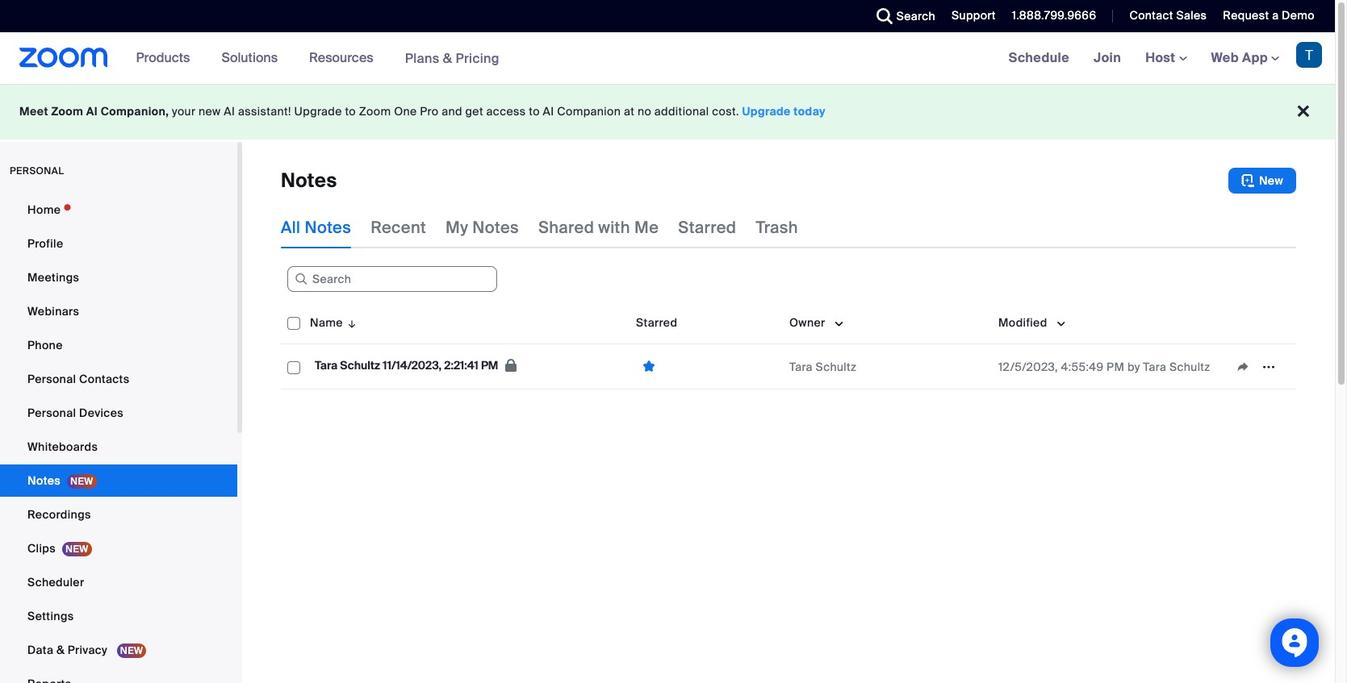 Task type: vqa. For each thing, say whether or not it's contained in the screenshot.
the email Text Field
no



Task type: locate. For each thing, give the bounding box(es) containing it.
starred right me
[[678, 217, 737, 238]]

meetings
[[27, 270, 79, 285]]

1 vertical spatial personal
[[27, 406, 76, 421]]

notes right my at the left of page
[[472, 217, 519, 238]]

11/14/2023,
[[383, 359, 442, 373]]

schultz for tara schultz
[[816, 360, 857, 374]]

pm inside tara schultz 11/14/2023, 2:21:41 pm button
[[481, 359, 498, 373]]

request a demo link
[[1211, 0, 1335, 32], [1223, 8, 1315, 23]]

0 horizontal spatial zoom
[[51, 104, 83, 119]]

trash
[[756, 217, 798, 238]]

0 horizontal spatial upgrade
[[294, 104, 342, 119]]

whiteboards link
[[0, 431, 237, 463]]

personal
[[10, 165, 64, 178]]

notes link
[[0, 465, 237, 497]]

2 personal from the top
[[27, 406, 76, 421]]

ai left companion,
[[86, 104, 98, 119]]

and
[[442, 104, 462, 119]]

meet zoom ai companion, your new ai assistant! upgrade to zoom one pro and get access to ai companion at no additional cost. upgrade today
[[19, 104, 826, 119]]

2:21:41
[[444, 359, 479, 373]]

settings
[[27, 609, 74, 624]]

profile
[[27, 237, 63, 251]]

pm
[[481, 359, 498, 373], [1107, 360, 1125, 374]]

sales
[[1177, 8, 1207, 23]]

1.888.799.9666 button
[[1000, 0, 1101, 32], [1012, 8, 1097, 23]]

schultz left share image
[[1170, 360, 1211, 374]]

2 ai from the left
[[224, 104, 235, 119]]

2 horizontal spatial tara
[[1143, 360, 1167, 374]]

more options for tara schultz 11/14/2023, 2:21:41 pm image
[[1256, 360, 1282, 374]]

& inside product information navigation
[[443, 50, 452, 67]]

1 horizontal spatial zoom
[[359, 104, 391, 119]]

tara right by
[[1143, 360, 1167, 374]]

request
[[1223, 8, 1269, 23]]

1 horizontal spatial pm
[[1107, 360, 1125, 374]]

tara schultz 11/14/2023, 2:21:41 pm
[[315, 359, 501, 373]]

1 horizontal spatial upgrade
[[742, 104, 791, 119]]

schultz down owner
[[816, 360, 857, 374]]

1 ai from the left
[[86, 104, 98, 119]]

1 personal from the top
[[27, 372, 76, 387]]

tara inside button
[[315, 359, 338, 373]]

whiteboards
[[27, 440, 98, 454]]

& right plans
[[443, 50, 452, 67]]

plans & pricing link
[[405, 50, 500, 67], [405, 50, 500, 67]]

1 vertical spatial &
[[56, 643, 65, 658]]

search
[[897, 9, 936, 23]]

personal up whiteboards
[[27, 406, 76, 421]]

scheduler
[[27, 576, 84, 590]]

0 vertical spatial starred
[[678, 217, 737, 238]]

& for pricing
[[443, 50, 452, 67]]

upgrade down product information navigation at the left
[[294, 104, 342, 119]]

contacts
[[79, 372, 130, 387]]

& inside personal menu menu
[[56, 643, 65, 658]]

1 horizontal spatial ai
[[224, 104, 235, 119]]

3 ai from the left
[[543, 104, 554, 119]]

meet zoom ai companion, footer
[[0, 84, 1335, 140]]

notes up recordings
[[27, 474, 61, 488]]

owner
[[790, 316, 825, 330]]

me
[[635, 217, 659, 238]]

0 horizontal spatial tara
[[315, 359, 338, 373]]

today
[[794, 104, 826, 119]]

personal
[[27, 372, 76, 387], [27, 406, 76, 421]]

personal down phone
[[27, 372, 76, 387]]

tara for tara schultz
[[790, 360, 813, 374]]

pm right 2:21:41
[[481, 359, 498, 373]]

to
[[345, 104, 356, 119], [529, 104, 540, 119]]

0 horizontal spatial starred
[[636, 316, 678, 330]]

0 vertical spatial personal
[[27, 372, 76, 387]]

personal inside "link"
[[27, 372, 76, 387]]

upgrade right cost.
[[742, 104, 791, 119]]

profile link
[[0, 228, 237, 260]]

schultz down arrow down icon
[[340, 359, 380, 373]]

1 horizontal spatial &
[[443, 50, 452, 67]]

upgrade
[[294, 104, 342, 119], [742, 104, 791, 119]]

shared
[[538, 217, 594, 238]]

data
[[27, 643, 53, 658]]

additional
[[655, 104, 709, 119]]

banner containing products
[[0, 32, 1335, 85]]

meetings navigation
[[997, 32, 1335, 85]]

tara
[[315, 359, 338, 373], [790, 360, 813, 374], [1143, 360, 1167, 374]]

1.888.799.9666
[[1012, 8, 1097, 23]]

tara schultz 11/14/2023, 2:21:41 pm starred image
[[636, 359, 662, 375]]

name
[[310, 316, 343, 330]]

0 horizontal spatial pm
[[481, 359, 498, 373]]

personal for personal contacts
[[27, 372, 76, 387]]

scheduler link
[[0, 567, 237, 599]]

resources button
[[309, 32, 381, 84]]

ai left the companion at the top left of the page
[[543, 104, 554, 119]]

notes inside notes link
[[27, 474, 61, 488]]

products button
[[136, 32, 197, 84]]

0 horizontal spatial schultz
[[340, 359, 380, 373]]

schedule
[[1009, 49, 1070, 66]]

support
[[952, 8, 996, 23]]

& for privacy
[[56, 643, 65, 658]]

cost.
[[712, 104, 739, 119]]

tara schultz
[[790, 360, 857, 374]]

1 horizontal spatial tara
[[790, 360, 813, 374]]

banner
[[0, 32, 1335, 85]]

2 horizontal spatial ai
[[543, 104, 554, 119]]

data & privacy link
[[0, 635, 237, 667]]

all
[[281, 217, 301, 238]]

recordings
[[27, 508, 91, 522]]

join link
[[1082, 32, 1133, 84]]

devices
[[79, 406, 124, 421]]

demo
[[1282, 8, 1315, 23]]

schedule link
[[997, 32, 1082, 84]]

starred up tara schultz 11/14/2023, 2:21:41 pm starred icon
[[636, 316, 678, 330]]

0 horizontal spatial &
[[56, 643, 65, 658]]

host
[[1146, 49, 1179, 66]]

0 horizontal spatial ai
[[86, 104, 98, 119]]

schultz
[[340, 359, 380, 373], [816, 360, 857, 374], [1170, 360, 1211, 374]]

notes right all
[[305, 217, 351, 238]]

no
[[638, 104, 652, 119]]

1 zoom from the left
[[51, 104, 83, 119]]

tara down name
[[315, 359, 338, 373]]

to down the resources dropdown button
[[345, 104, 356, 119]]

personal menu menu
[[0, 194, 237, 684]]

schultz for tara schultz 11/14/2023, 2:21:41 pm
[[340, 359, 380, 373]]

privacy
[[68, 643, 107, 658]]

upgrade today link
[[742, 104, 826, 119]]

phone link
[[0, 329, 237, 362]]

zoom right meet
[[51, 104, 83, 119]]

pm left by
[[1107, 360, 1125, 374]]

tara down owner
[[790, 360, 813, 374]]

contact
[[1130, 8, 1174, 23]]

personal devices link
[[0, 397, 237, 429]]

1 horizontal spatial schultz
[[816, 360, 857, 374]]

contact sales link
[[1118, 0, 1211, 32], [1130, 8, 1207, 23]]

schultz inside button
[[340, 359, 380, 373]]

application containing name
[[281, 302, 1309, 402]]

Search text field
[[287, 266, 497, 292]]

application
[[281, 302, 1309, 402], [1230, 355, 1290, 379]]

to right access
[[529, 104, 540, 119]]

web
[[1211, 49, 1239, 66]]

ai right new
[[224, 104, 235, 119]]

my
[[446, 217, 468, 238]]

1 horizontal spatial to
[[529, 104, 540, 119]]

zoom
[[51, 104, 83, 119], [359, 104, 391, 119]]

1 horizontal spatial starred
[[678, 217, 737, 238]]

plans & pricing
[[405, 50, 500, 67]]

0 horizontal spatial to
[[345, 104, 356, 119]]

0 vertical spatial &
[[443, 50, 452, 67]]

zoom left one
[[359, 104, 391, 119]]

& right data
[[56, 643, 65, 658]]



Task type: describe. For each thing, give the bounding box(es) containing it.
phone
[[27, 338, 63, 353]]

profile picture image
[[1296, 42, 1322, 68]]

web app
[[1211, 49, 1268, 66]]

1 to from the left
[[345, 104, 356, 119]]

4:55:49
[[1061, 360, 1104, 374]]

resources
[[309, 49, 373, 66]]

recordings link
[[0, 499, 237, 531]]

solutions button
[[222, 32, 285, 84]]

2 horizontal spatial schultz
[[1170, 360, 1211, 374]]

all notes
[[281, 217, 351, 238]]

meet
[[19, 104, 48, 119]]

your
[[172, 104, 196, 119]]

new
[[199, 104, 221, 119]]

modified
[[999, 316, 1048, 330]]

personal for personal devices
[[27, 406, 76, 421]]

recent
[[371, 217, 426, 238]]

web app button
[[1211, 49, 1280, 66]]

1 vertical spatial starred
[[636, 316, 678, 330]]

search button
[[864, 0, 940, 32]]

host button
[[1146, 49, 1187, 66]]

webinars link
[[0, 295, 237, 328]]

home
[[27, 203, 61, 217]]

personal contacts
[[27, 372, 130, 387]]

with
[[598, 217, 630, 238]]

12/5/2023,
[[999, 360, 1058, 374]]

zoom logo image
[[19, 48, 108, 68]]

one
[[394, 104, 417, 119]]

at
[[624, 104, 635, 119]]

meetings link
[[0, 262, 237, 294]]

2 upgrade from the left
[[742, 104, 791, 119]]

settings link
[[0, 601, 237, 633]]

2 to from the left
[[529, 104, 540, 119]]

join
[[1094, 49, 1121, 66]]

solutions
[[222, 49, 278, 66]]

new button
[[1229, 168, 1296, 194]]

tabs of all notes page tab list
[[281, 207, 798, 249]]

clips
[[27, 542, 56, 556]]

access
[[486, 104, 526, 119]]

companion
[[557, 104, 621, 119]]

tara schultz 11/14/2023, 2:21:41 pm button
[[310, 355, 522, 379]]

data & privacy
[[27, 643, 110, 658]]

shared with me
[[538, 217, 659, 238]]

companion,
[[101, 104, 169, 119]]

tara for tara schultz 11/14/2023, 2:21:41 pm
[[315, 359, 338, 373]]

personal devices
[[27, 406, 124, 421]]

a
[[1272, 8, 1279, 23]]

request a demo
[[1223, 8, 1315, 23]]

1 upgrade from the left
[[294, 104, 342, 119]]

12/5/2023, 4:55:49 pm by tara schultz
[[999, 360, 1211, 374]]

pricing
[[456, 50, 500, 67]]

my notes
[[446, 217, 519, 238]]

personal contacts link
[[0, 363, 237, 396]]

home link
[[0, 194, 237, 226]]

products
[[136, 49, 190, 66]]

webinars
[[27, 304, 79, 319]]

new
[[1259, 174, 1284, 188]]

share image
[[1230, 360, 1256, 374]]

product information navigation
[[124, 32, 512, 85]]

app
[[1242, 49, 1268, 66]]

arrow down image
[[343, 313, 358, 333]]

get
[[465, 104, 483, 119]]

by
[[1128, 360, 1140, 374]]

plans
[[405, 50, 440, 67]]

contact sales
[[1130, 8, 1207, 23]]

clips link
[[0, 533, 237, 565]]

2 zoom from the left
[[359, 104, 391, 119]]

notes up all notes
[[281, 168, 337, 193]]

assistant!
[[238, 104, 291, 119]]

pro
[[420, 104, 439, 119]]

starred inside tabs of all notes page tab list
[[678, 217, 737, 238]]



